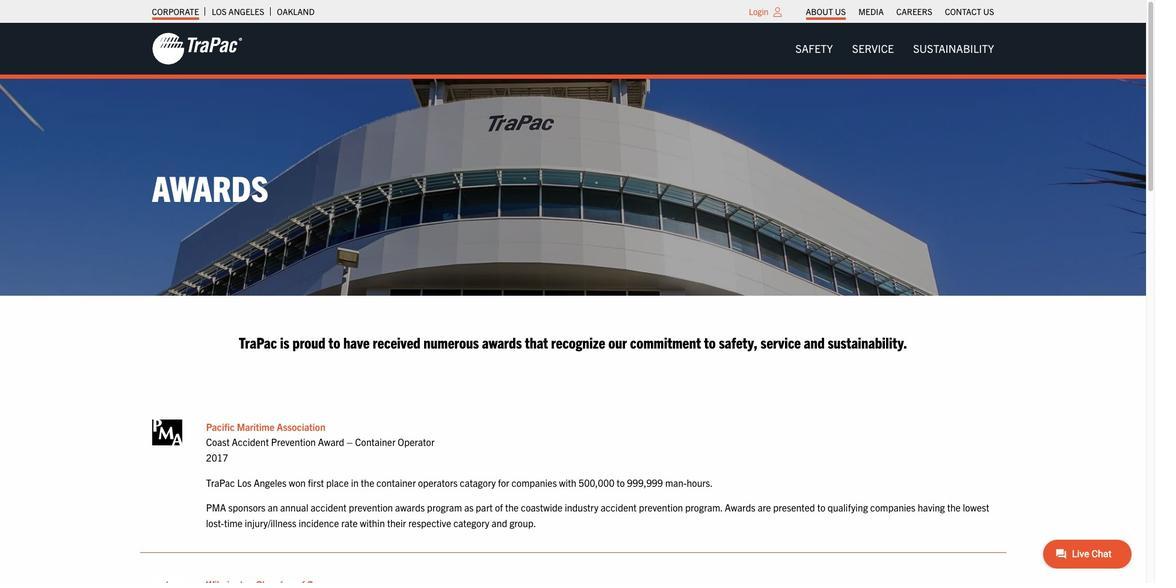 Task type: describe. For each thing, give the bounding box(es) containing it.
prevention
[[271, 437, 316, 449]]

0 vertical spatial awards
[[482, 333, 522, 352]]

sponsors
[[229, 502, 266, 514]]

accident
[[232, 437, 269, 449]]

sustainability.
[[828, 333, 908, 352]]

trapac is proud to have received numerous awards that recognize our commitment to safety, service and sustainability.
[[239, 333, 908, 352]]

are
[[758, 502, 772, 514]]

is
[[280, 333, 290, 352]]

their
[[387, 518, 406, 530]]

proud
[[293, 333, 326, 352]]

service
[[853, 42, 895, 55]]

about
[[806, 6, 834, 17]]

association
[[277, 421, 326, 433]]

sustainability
[[914, 42, 995, 55]]

won
[[289, 477, 306, 489]]

in
[[351, 477, 359, 489]]

0 horizontal spatial the
[[361, 477, 375, 489]]

–
[[347, 437, 353, 449]]

part
[[476, 502, 493, 514]]

1 horizontal spatial the
[[506, 502, 519, 514]]

pacific maritime association coast accident prevention award – container operator 2017
[[206, 421, 435, 464]]

us for contact us
[[984, 6, 995, 17]]

injury/illness
[[245, 518, 297, 530]]

contact
[[946, 6, 982, 17]]

0 vertical spatial and
[[805, 333, 825, 352]]

1 prevention from the left
[[349, 502, 393, 514]]

coastwide
[[521, 502, 563, 514]]

an
[[268, 502, 278, 514]]

oakland
[[277, 6, 315, 17]]

0 vertical spatial los
[[212, 6, 227, 17]]

and inside pma sponsors an annual accident prevention awards program as part of the coastwide industry accident prevention program. awards are presented to qualifying companies having the lowest lost-time injury/illness incidence rate within their respective category and group.
[[492, 518, 508, 530]]

oakland link
[[277, 3, 315, 20]]

annual
[[280, 502, 309, 514]]

container
[[377, 477, 416, 489]]

presented
[[774, 502, 816, 514]]

2 accident from the left
[[601, 502, 637, 514]]

first
[[308, 477, 324, 489]]

service
[[761, 333, 801, 352]]

awards inside pma sponsors an annual accident prevention awards program as part of the coastwide industry accident prevention program. awards are presented to qualifying companies having the lowest lost-time injury/illness incidence rate within their respective category and group.
[[395, 502, 425, 514]]

service link
[[843, 37, 904, 61]]

within
[[360, 518, 385, 530]]

999,999
[[628, 477, 663, 489]]

los angeles
[[212, 6, 265, 17]]

qualifying
[[828, 502, 869, 514]]

0 vertical spatial angeles
[[229, 6, 265, 17]]

with
[[559, 477, 577, 489]]

award
[[318, 437, 344, 449]]

place
[[326, 477, 349, 489]]

2 horizontal spatial the
[[948, 502, 961, 514]]

program.
[[686, 502, 723, 514]]

operators
[[418, 477, 458, 489]]

menu bar containing about us
[[800, 3, 1001, 20]]

angeles inside trapac is proud to have received numerous awards that recognize our commitment to safety, service and sustainability. main content
[[254, 477, 287, 489]]

contact us
[[946, 6, 995, 17]]

media link
[[859, 3, 884, 20]]

menu bar containing safety
[[786, 37, 1005, 61]]



Task type: vqa. For each thing, say whether or not it's contained in the screenshot.
TO
yes



Task type: locate. For each thing, give the bounding box(es) containing it.
to
[[329, 333, 341, 352], [705, 333, 716, 352], [617, 477, 625, 489], [818, 502, 826, 514]]

1 vertical spatial trapac
[[206, 477, 235, 489]]

sustainability link
[[904, 37, 1005, 61]]

1 horizontal spatial awards
[[482, 333, 522, 352]]

to left safety,
[[705, 333, 716, 352]]

light image
[[774, 7, 782, 17]]

to left "qualifying" on the right
[[818, 502, 826, 514]]

los inside trapac is proud to have received numerous awards that recognize our commitment to safety, service and sustainability. main content
[[237, 477, 252, 489]]

trapac for 2017
[[206, 477, 235, 489]]

to right '500,000' at the bottom right
[[617, 477, 625, 489]]

the right "in"
[[361, 477, 375, 489]]

lowest
[[964, 502, 990, 514]]

container
[[355, 437, 396, 449]]

0 vertical spatial menu bar
[[800, 3, 1001, 20]]

1 vertical spatial companies
[[871, 502, 916, 514]]

corporate image
[[152, 32, 242, 66]]

1 horizontal spatial los
[[237, 477, 252, 489]]

0 vertical spatial awards
[[152, 165, 269, 209]]

about us
[[806, 6, 846, 17]]

los angeles link
[[212, 3, 265, 20]]

login link
[[749, 6, 769, 17]]

1 accident from the left
[[311, 502, 347, 514]]

1 vertical spatial los
[[237, 477, 252, 489]]

as
[[465, 502, 474, 514]]

the left lowest
[[948, 502, 961, 514]]

us for about us
[[836, 6, 846, 17]]

lost-
[[206, 518, 224, 530]]

1 us from the left
[[836, 6, 846, 17]]

awards left that
[[482, 333, 522, 352]]

companies left "having"
[[871, 502, 916, 514]]

awards inside pma sponsors an annual accident prevention awards program as part of the coastwide industry accident prevention program. awards are presented to qualifying companies having the lowest lost-time injury/illness incidence rate within their respective category and group.
[[725, 502, 756, 514]]

safety,
[[719, 333, 758, 352]]

1 horizontal spatial companies
[[871, 502, 916, 514]]

safety link
[[786, 37, 843, 61]]

the right the of
[[506, 502, 519, 514]]

corporate link
[[152, 3, 199, 20]]

accident down '500,000' at the bottom right
[[601, 502, 637, 514]]

numerous
[[424, 333, 479, 352]]

500,000
[[579, 477, 615, 489]]

1 vertical spatial awards
[[395, 502, 425, 514]]

industry
[[565, 502, 599, 514]]

trapac is proud to have received numerous awards that recognize our commitment to safety, service and sustainability. main content
[[140, 332, 1007, 584]]

trapac los angeles won first place in the container operators catagory for companies with 500,000 to 999,999 man-hours.
[[206, 477, 713, 489]]

trapac
[[239, 333, 277, 352], [206, 477, 235, 489]]

prevention
[[349, 502, 393, 514], [639, 502, 684, 514]]

and right service
[[805, 333, 825, 352]]

los
[[212, 6, 227, 17], [237, 477, 252, 489]]

angeles left oakland link
[[229, 6, 265, 17]]

of
[[495, 502, 503, 514]]

0 horizontal spatial companies
[[512, 477, 557, 489]]

1 vertical spatial menu bar
[[786, 37, 1005, 61]]

received
[[373, 333, 421, 352]]

2 prevention from the left
[[639, 502, 684, 514]]

hours.
[[687, 477, 713, 489]]

pma
[[206, 502, 226, 514]]

and down the of
[[492, 518, 508, 530]]

accident up incidence
[[311, 502, 347, 514]]

1 horizontal spatial trapac
[[239, 333, 277, 352]]

trapac down 2017
[[206, 477, 235, 489]]

the
[[361, 477, 375, 489], [506, 502, 519, 514], [948, 502, 961, 514]]

menu bar
[[800, 3, 1001, 20], [786, 37, 1005, 61]]

awards up their
[[395, 502, 425, 514]]

safety
[[796, 42, 834, 55]]

0 horizontal spatial awards
[[395, 502, 425, 514]]

maritime
[[237, 421, 275, 433]]

catagory
[[460, 477, 496, 489]]

us right about
[[836, 6, 846, 17]]

0 horizontal spatial us
[[836, 6, 846, 17]]

commitment
[[631, 333, 702, 352]]

1 horizontal spatial accident
[[601, 502, 637, 514]]

0 horizontal spatial los
[[212, 6, 227, 17]]

1 horizontal spatial and
[[805, 333, 825, 352]]

careers link
[[897, 3, 933, 20]]

awards
[[152, 165, 269, 209], [725, 502, 756, 514]]

1 horizontal spatial awards
[[725, 502, 756, 514]]

login
[[749, 6, 769, 17]]

menu bar up service
[[800, 3, 1001, 20]]

1 horizontal spatial prevention
[[639, 502, 684, 514]]

pma sponsors an annual accident prevention awards program as part of the coastwide industry accident prevention program. awards are presented to qualifying companies having the lowest lost-time injury/illness incidence rate within their respective category and group.
[[206, 502, 990, 530]]

2 us from the left
[[984, 6, 995, 17]]

angeles
[[229, 6, 265, 17], [254, 477, 287, 489]]

us right contact
[[984, 6, 995, 17]]

prevention up within
[[349, 502, 393, 514]]

corporate
[[152, 6, 199, 17]]

pacific
[[206, 421, 235, 433]]

coast
[[206, 437, 230, 449]]

to left have
[[329, 333, 341, 352]]

trapac for awards
[[239, 333, 277, 352]]

about us link
[[806, 3, 846, 20]]

recognize
[[552, 333, 606, 352]]

menu bar down "careers" on the top
[[786, 37, 1005, 61]]

for
[[498, 477, 510, 489]]

respective
[[409, 518, 452, 530]]

have
[[344, 333, 370, 352]]

0 vertical spatial trapac
[[239, 333, 277, 352]]

los up corporate image
[[212, 6, 227, 17]]

0 horizontal spatial accident
[[311, 502, 347, 514]]

contact us link
[[946, 3, 995, 20]]

0 horizontal spatial awards
[[152, 165, 269, 209]]

prevention down man-
[[639, 502, 684, 514]]

category
[[454, 518, 490, 530]]

man-
[[666, 477, 687, 489]]

0 vertical spatial companies
[[512, 477, 557, 489]]

awards
[[482, 333, 522, 352], [395, 502, 425, 514]]

los up sponsors at the bottom left of page
[[237, 477, 252, 489]]

0 horizontal spatial prevention
[[349, 502, 393, 514]]

0 horizontal spatial and
[[492, 518, 508, 530]]

0 horizontal spatial trapac
[[206, 477, 235, 489]]

companies up coastwide
[[512, 477, 557, 489]]

1 vertical spatial angeles
[[254, 477, 287, 489]]

group.
[[510, 518, 537, 530]]

companies inside pma sponsors an annual accident prevention awards program as part of the coastwide industry accident prevention program. awards are presented to qualifying companies having the lowest lost-time injury/illness incidence rate within their respective category and group.
[[871, 502, 916, 514]]

careers
[[897, 6, 933, 17]]

media
[[859, 6, 884, 17]]

2017
[[206, 452, 228, 464]]

incidence
[[299, 518, 339, 530]]

program
[[427, 502, 462, 514]]

1 vertical spatial awards
[[725, 502, 756, 514]]

that
[[525, 333, 548, 352]]

companies
[[512, 477, 557, 489], [871, 502, 916, 514]]

1 horizontal spatial us
[[984, 6, 995, 17]]

angeles up an
[[254, 477, 287, 489]]

us
[[836, 6, 846, 17], [984, 6, 995, 17]]

operator
[[398, 437, 435, 449]]

rate
[[342, 518, 358, 530]]

trapac left is
[[239, 333, 277, 352]]

our
[[609, 333, 627, 352]]

accident
[[311, 502, 347, 514], [601, 502, 637, 514]]

1 vertical spatial and
[[492, 518, 508, 530]]

to inside pma sponsors an annual accident prevention awards program as part of the coastwide industry accident prevention program. awards are presented to qualifying companies having the lowest lost-time injury/illness incidence rate within their respective category and group.
[[818, 502, 826, 514]]

having
[[918, 502, 946, 514]]

time
[[224, 518, 243, 530]]



